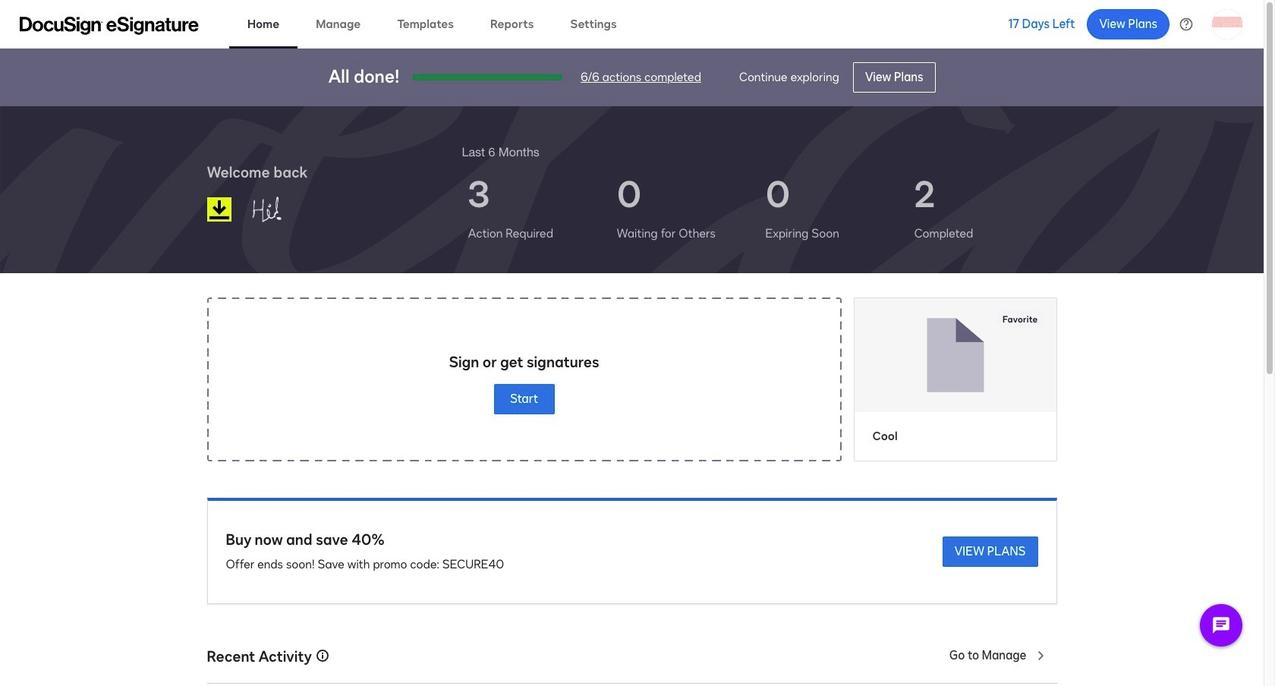 Task type: vqa. For each thing, say whether or not it's contained in the screenshot.
DocuSign eSignature IMAGE
yes



Task type: locate. For each thing, give the bounding box(es) containing it.
heading
[[462, 143, 540, 161]]

list
[[462, 161, 1057, 255]]

generic name image
[[244, 190, 323, 229]]

docusign esignature image
[[20, 16, 199, 35]]



Task type: describe. For each thing, give the bounding box(es) containing it.
docusignlogo image
[[207, 197, 231, 222]]

your uploaded profile image image
[[1212, 9, 1243, 39]]

use cool image
[[854, 298, 1056, 412]]



